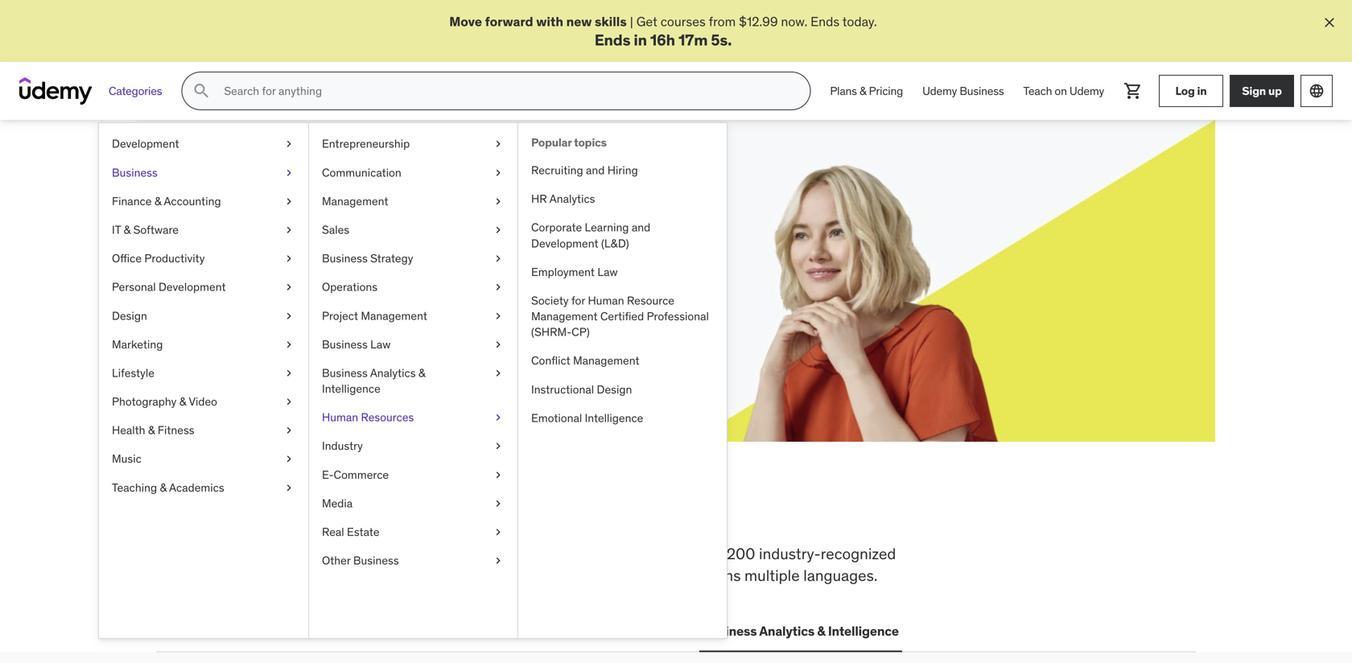 Task type: locate. For each thing, give the bounding box(es) containing it.
& inside button
[[817, 623, 825, 639]]

development right web
[[189, 623, 270, 639]]

xsmall image inside management "link"
[[492, 193, 505, 209]]

your
[[333, 190, 392, 224], [261, 230, 285, 246]]

academics
[[169, 480, 224, 495]]

xsmall image inside the development link
[[283, 136, 295, 152]]

popular topics
[[531, 135, 607, 150]]

xsmall image inside entrepreneurship link
[[492, 136, 505, 152]]

it
[[112, 223, 121, 237], [289, 623, 300, 639]]

skills inside the covering critical workplace skills to technical topics, including prep content for over 200 industry-recognized certifications, our catalog supports well-rounded professional development and spans multiple languages.
[[344, 544, 379, 564]]

as
[[441, 230, 454, 246], [486, 230, 499, 246]]

management
[[322, 194, 388, 208], [361, 308, 427, 323], [531, 309, 598, 324], [573, 354, 640, 368]]

1 vertical spatial today.
[[318, 248, 353, 264]]

1 vertical spatial design
[[597, 382, 632, 397]]

resource
[[627, 293, 675, 308]]

for left "over"
[[671, 544, 690, 564]]

xsmall image inside the marketing link
[[283, 337, 295, 353]]

0 vertical spatial law
[[598, 265, 618, 279]]

development inside the development link
[[112, 137, 179, 151]]

1 horizontal spatial design
[[597, 382, 632, 397]]

xsmall image for design
[[283, 308, 295, 324]]

0 horizontal spatial business analytics & intelligence
[[322, 366, 425, 396]]

sign
[[1242, 84, 1266, 98]]

xsmall image inside music link
[[283, 451, 295, 467]]

0 horizontal spatial analytics
[[370, 366, 416, 380]]

1 horizontal spatial ends
[[811, 13, 840, 30]]

2 vertical spatial and
[[671, 566, 697, 585]]

business down business law
[[322, 366, 368, 380]]

xsmall image inside operations "link"
[[492, 279, 505, 295]]

intelligence for the business analytics & intelligence button
[[828, 623, 899, 639]]

your up a
[[333, 190, 392, 224]]

xsmall image for business law
[[492, 337, 505, 353]]

health & fitness link
[[99, 416, 308, 445]]

management up sales
[[322, 194, 388, 208]]

0 horizontal spatial as
[[441, 230, 454, 246]]

1 vertical spatial business analytics & intelligence
[[703, 623, 899, 639]]

analytics for the business analytics & intelligence button
[[759, 623, 815, 639]]

and inside corporate learning and development (l&d)
[[632, 220, 651, 235]]

business law
[[322, 337, 391, 352]]

skills down e-
[[267, 491, 354, 533]]

and inside the covering critical workplace skills to technical topics, including prep content for over 200 industry-recognized certifications, our catalog supports well-rounded professional development and spans multiple languages.
[[671, 566, 697, 585]]

it inside button
[[289, 623, 300, 639]]

0 horizontal spatial law
[[370, 337, 391, 352]]

conflict management
[[531, 354, 640, 368]]

xsmall image inside office productivity link
[[283, 251, 295, 267]]

0 vertical spatial today.
[[843, 13, 877, 30]]

analytics down multiple
[[759, 623, 815, 639]]

sales link
[[309, 216, 518, 244]]

xsmall image inside it & software "link"
[[283, 222, 295, 238]]

1 horizontal spatial it
[[289, 623, 300, 639]]

xsmall image inside 'finance & accounting' "link"
[[283, 193, 295, 209]]

music
[[112, 452, 141, 466]]

office productivity link
[[99, 244, 308, 273]]

log in link
[[1159, 75, 1223, 107]]

intelligence inside business analytics & intelligence link
[[322, 382, 381, 396]]

xsmall image inside industry link
[[492, 438, 505, 454]]

skills
[[214, 190, 286, 224]]

analytics down business law link
[[370, 366, 416, 380]]

1 vertical spatial law
[[370, 337, 391, 352]]

office productivity
[[112, 251, 205, 266]]

1 as from the left
[[441, 230, 454, 246]]

science
[[520, 623, 568, 639]]

xsmall image inside media link
[[492, 496, 505, 512]]

& inside 'link'
[[860, 84, 866, 98]]

human up "certified"
[[588, 293, 624, 308]]

intelligence up human resources
[[322, 382, 381, 396]]

0 vertical spatial design
[[112, 308, 147, 323]]

skills up supports
[[344, 544, 379, 564]]

communication for communication button
[[588, 623, 683, 639]]

1 horizontal spatial communication
[[588, 623, 683, 639]]

management inside society for human resource management certified professional (shrm-cp)
[[531, 309, 598, 324]]

intelligence down languages.
[[828, 623, 899, 639]]

human up industry at left bottom
[[322, 410, 358, 425]]

business up "operations"
[[322, 251, 368, 266]]

0 vertical spatial communication
[[322, 165, 401, 180]]

business analytics & intelligence down multiple
[[703, 623, 899, 639]]

data
[[490, 623, 518, 639]]

& right plans
[[860, 84, 866, 98]]

today. right now.
[[843, 13, 877, 30]]

business up 'finance'
[[112, 165, 158, 180]]

intelligence inside emotional intelligence link
[[585, 411, 643, 425]]

xsmall image inside real estate link
[[492, 524, 505, 540]]

xsmall image inside human resources link
[[492, 410, 505, 426]]

2 vertical spatial skills
[[344, 544, 379, 564]]

in down "get"
[[634, 30, 647, 49]]

recruiting and hiring
[[531, 163, 638, 177]]

for up 'potential'
[[291, 190, 329, 224]]

udemy image
[[19, 77, 93, 105]]

today. inside skills for your future expand your potential with a course for as little as $12.99. sale ends today.
[[318, 248, 353, 264]]

in right log
[[1197, 84, 1207, 98]]

Search for anything text field
[[221, 77, 791, 105]]

choose a language image
[[1309, 83, 1325, 99]]

0 horizontal spatial and
[[586, 163, 605, 177]]

law inside "link"
[[598, 265, 618, 279]]

hiring
[[607, 163, 638, 177]]

for inside the covering critical workplace skills to technical topics, including prep content for over 200 industry-recognized certifications, our catalog supports well-rounded professional development and spans multiple languages.
[[671, 544, 690, 564]]

business analytics & intelligence inside button
[[703, 623, 899, 639]]

courses
[[661, 13, 706, 30]]

xsmall image for communication
[[492, 165, 505, 181]]

get
[[636, 13, 657, 30]]

fitness
[[158, 423, 194, 438]]

2 vertical spatial in
[[507, 491, 538, 533]]

1 vertical spatial communication
[[588, 623, 683, 639]]

and down "hr analytics" link
[[632, 220, 651, 235]]

software
[[133, 223, 179, 237]]

it inside "link"
[[112, 223, 121, 237]]

udemy right 'on'
[[1070, 84, 1104, 98]]

xsmall image inside photography & video link
[[283, 394, 295, 410]]

teaching
[[112, 480, 157, 495]]

xsmall image inside 'personal development' link
[[283, 279, 295, 295]]

1 vertical spatial intelligence
[[585, 411, 643, 425]]

corporate learning and development (l&d) link
[[518, 213, 727, 258]]

xsmall image inside other business link
[[492, 553, 505, 569]]

1 horizontal spatial human
[[588, 293, 624, 308]]

xsmall image inside business strategy link
[[492, 251, 505, 267]]

design link
[[99, 302, 308, 330]]

photography
[[112, 394, 177, 409]]

intelligence down instructional design link
[[585, 411, 643, 425]]

teach on udemy link
[[1014, 72, 1114, 110]]

industry
[[322, 439, 363, 453]]

in up including
[[507, 491, 538, 533]]

xsmall image inside teaching & academics link
[[283, 480, 295, 496]]

with inside skills for your future expand your potential with a course for as little as $12.99. sale ends today.
[[342, 230, 367, 246]]

xsmall image for development
[[283, 136, 295, 152]]

business left 'teach' at the right of the page
[[960, 84, 1004, 98]]

2 vertical spatial analytics
[[759, 623, 815, 639]]

conflict management link
[[518, 347, 727, 375]]

intelligence inside the business analytics & intelligence button
[[828, 623, 899, 639]]

0 horizontal spatial udemy
[[922, 84, 957, 98]]

xsmall image inside 'health & fitness' link
[[283, 423, 295, 438]]

ends down |
[[595, 30, 631, 49]]

2 horizontal spatial in
[[1197, 84, 1207, 98]]

law down project management
[[370, 337, 391, 352]]

0 horizontal spatial intelligence
[[322, 382, 381, 396]]

emotional
[[531, 411, 582, 425]]

skills left |
[[595, 13, 627, 30]]

1 horizontal spatial and
[[632, 220, 651, 235]]

data science button
[[486, 612, 572, 651]]

0 vertical spatial human
[[588, 293, 624, 308]]

xsmall image for personal development
[[283, 279, 295, 295]]

to
[[382, 544, 396, 564]]

xsmall image for business analytics & intelligence
[[492, 365, 505, 381]]

design down personal
[[112, 308, 147, 323]]

0 horizontal spatial in
[[507, 491, 538, 533]]

xsmall image inside e-commerce link
[[492, 467, 505, 483]]

1 horizontal spatial analytics
[[550, 192, 595, 206]]

1 horizontal spatial udemy
[[1070, 84, 1104, 98]]

& right teaching
[[160, 480, 167, 495]]

and down "over"
[[671, 566, 697, 585]]

design inside human resources element
[[597, 382, 632, 397]]

with left new
[[536, 13, 563, 30]]

languages.
[[804, 566, 878, 585]]

law for employment law
[[598, 265, 618, 279]]

1 vertical spatial your
[[261, 230, 285, 246]]

xsmall image for management
[[492, 193, 505, 209]]

1 horizontal spatial business analytics & intelligence
[[703, 623, 899, 639]]

0 horizontal spatial design
[[112, 308, 147, 323]]

instructional
[[531, 382, 594, 397]]

rounded
[[430, 566, 487, 585]]

as right little
[[486, 230, 499, 246]]

0 horizontal spatial communication
[[322, 165, 401, 180]]

xsmall image
[[492, 136, 505, 152], [492, 165, 505, 181], [283, 193, 295, 209], [492, 222, 505, 238], [492, 251, 505, 267], [283, 279, 295, 295], [283, 308, 295, 324], [492, 308, 505, 324], [492, 337, 505, 353], [283, 365, 295, 381], [492, 365, 505, 381], [492, 438, 505, 454], [492, 524, 505, 540], [492, 553, 505, 569]]

xsmall image inside business analytics & intelligence link
[[492, 365, 505, 381]]

0 horizontal spatial with
[[342, 230, 367, 246]]

log in
[[1176, 84, 1207, 98]]

xsmall image inside design link
[[283, 308, 295, 324]]

management up (shrm-
[[531, 309, 598, 324]]

communication inside button
[[588, 623, 683, 639]]

1 horizontal spatial law
[[598, 265, 618, 279]]

2 horizontal spatial analytics
[[759, 623, 815, 639]]

xsmall image
[[283, 136, 295, 152], [283, 165, 295, 181], [492, 193, 505, 209], [283, 222, 295, 238], [283, 251, 295, 267], [492, 279, 505, 295], [283, 337, 295, 353], [283, 394, 295, 410], [492, 410, 505, 426], [283, 423, 295, 438], [283, 451, 295, 467], [492, 467, 505, 483], [283, 480, 295, 496], [492, 496, 505, 512]]

it up office
[[112, 223, 121, 237]]

& for fitness
[[148, 423, 155, 438]]

& up office
[[124, 223, 131, 237]]

analytics inside button
[[759, 623, 815, 639]]

xsmall image for photography & video
[[283, 394, 295, 410]]

marketing
[[112, 337, 163, 352]]

xsmall image for business strategy
[[492, 251, 505, 267]]

1 horizontal spatial intelligence
[[585, 411, 643, 425]]

communication down development
[[588, 623, 683, 639]]

conflict
[[531, 354, 570, 368]]

udemy right the pricing
[[922, 84, 957, 98]]

1 vertical spatial it
[[289, 623, 300, 639]]

communication down "entrepreneurship"
[[322, 165, 401, 180]]

emotional intelligence
[[531, 411, 643, 425]]

teaching & academics
[[112, 480, 224, 495]]

0 horizontal spatial your
[[261, 230, 285, 246]]

skills inside 'move forward with new skills | get courses from $12.99 now. ends today. ends in 16h 17m 5s .'
[[595, 13, 627, 30]]

2 horizontal spatial intelligence
[[828, 623, 899, 639]]

2 horizontal spatial and
[[671, 566, 697, 585]]

photography & video
[[112, 394, 217, 409]]

0 horizontal spatial human
[[322, 410, 358, 425]]

1 vertical spatial human
[[322, 410, 358, 425]]

2 vertical spatial intelligence
[[828, 623, 899, 639]]

0 horizontal spatial ends
[[595, 30, 631, 49]]

development
[[112, 137, 179, 151], [531, 236, 599, 251], [159, 280, 226, 294], [189, 623, 270, 639]]

business down project
[[322, 337, 368, 352]]

analytics for business analytics & intelligence link
[[370, 366, 416, 380]]

for
[[291, 190, 329, 224], [422, 230, 437, 246], [571, 293, 585, 308], [671, 544, 690, 564]]

xsmall image inside business "link"
[[283, 165, 295, 181]]

analytics inside human resources element
[[550, 192, 595, 206]]

sign up
[[1242, 84, 1282, 98]]

web development
[[159, 623, 270, 639]]

estate
[[347, 525, 380, 539]]

(shrm-
[[531, 325, 572, 339]]

& left 'video'
[[179, 394, 186, 409]]

& right 'finance'
[[154, 194, 161, 208]]

& down languages.
[[817, 623, 825, 639]]

you
[[360, 491, 417, 533]]

xsmall image for business
[[283, 165, 295, 181]]

for right society
[[571, 293, 585, 308]]

0 horizontal spatial today.
[[318, 248, 353, 264]]

1 vertical spatial in
[[1197, 84, 1207, 98]]

instructional design
[[531, 382, 632, 397]]

and left hiring
[[586, 163, 605, 177]]

today. down sales
[[318, 248, 353, 264]]

all
[[156, 491, 203, 533]]

1 horizontal spatial today.
[[843, 13, 877, 30]]

1 horizontal spatial as
[[486, 230, 499, 246]]

0 vertical spatial intelligence
[[322, 382, 381, 396]]

0 vertical spatial with
[[536, 13, 563, 30]]

now.
[[781, 13, 808, 30]]

society for human resource management certified professional (shrm-cp) link
[[518, 287, 727, 347]]

it for it & software
[[112, 223, 121, 237]]

it certifications
[[289, 623, 384, 639]]

0 vertical spatial business analytics & intelligence
[[322, 366, 425, 396]]

development down "corporate" at the left top of page
[[531, 236, 599, 251]]

development inside web development button
[[189, 623, 270, 639]]

0 vertical spatial it
[[112, 223, 121, 237]]

today. inside 'move forward with new skills | get courses from $12.99 now. ends today. ends in 16h 17m 5s .'
[[843, 13, 877, 30]]

xsmall image inside lifestyle link
[[283, 365, 295, 381]]

strategy
[[370, 251, 413, 266]]

xsmall image inside sales "link"
[[492, 222, 505, 238]]

categories button
[[99, 72, 172, 110]]

law down (l&d)
[[598, 265, 618, 279]]

management down operations "link"
[[361, 308, 427, 323]]

forward
[[485, 13, 533, 30]]

development down office productivity link
[[159, 280, 226, 294]]

finance
[[112, 194, 152, 208]]

1 vertical spatial with
[[342, 230, 367, 246]]

development down categories dropdown button
[[112, 137, 179, 151]]

with left a
[[342, 230, 367, 246]]

1 vertical spatial analytics
[[370, 366, 416, 380]]

xsmall image inside business law link
[[492, 337, 505, 353]]

& for software
[[124, 223, 131, 237]]

0 horizontal spatial it
[[112, 223, 121, 237]]

xsmall image inside project management link
[[492, 308, 505, 324]]

shopping cart with 0 items image
[[1124, 81, 1143, 101]]

media
[[322, 496, 353, 511]]

design down the conflict management link
[[597, 382, 632, 397]]

1 horizontal spatial in
[[634, 30, 647, 49]]

other
[[322, 553, 351, 568]]

1 horizontal spatial with
[[536, 13, 563, 30]]

business analytics & intelligence up human resources
[[322, 366, 425, 396]]

xsmall image for teaching & academics
[[283, 480, 295, 496]]

xsmall image for music
[[283, 451, 295, 467]]

submit search image
[[192, 81, 211, 101]]

1 horizontal spatial your
[[333, 190, 392, 224]]

ends right now.
[[811, 13, 840, 30]]

ends
[[287, 248, 315, 264]]

it left certifications
[[289, 623, 300, 639]]

analytics
[[550, 192, 595, 206], [370, 366, 416, 380], [759, 623, 815, 639]]

0 vertical spatial analytics
[[550, 192, 595, 206]]

0 vertical spatial skills
[[595, 13, 627, 30]]

covering
[[156, 544, 217, 564]]

& right health
[[148, 423, 155, 438]]

sales
[[322, 223, 349, 237]]

covering critical workplace skills to technical topics, including prep content for over 200 industry-recognized certifications, our catalog supports well-rounded professional development and spans multiple languages.
[[156, 544, 896, 585]]

new
[[566, 13, 592, 30]]

0 vertical spatial in
[[634, 30, 647, 49]]

xsmall image inside communication link
[[492, 165, 505, 181]]

recognized
[[821, 544, 896, 564]]

& for academics
[[160, 480, 167, 495]]

xsmall image for finance & accounting
[[283, 193, 295, 209]]

catalog
[[278, 566, 329, 585]]

management up instructional design link
[[573, 354, 640, 368]]

business analytics & intelligence for business analytics & intelligence link
[[322, 366, 425, 396]]

as left little
[[441, 230, 454, 246]]

teach
[[1023, 84, 1052, 98]]

your up the sale
[[261, 230, 285, 246]]

analytics down recruiting and hiring in the top left of the page
[[550, 192, 595, 206]]

health & fitness
[[112, 423, 194, 438]]

1 vertical spatial and
[[632, 220, 651, 235]]

business down spans
[[703, 623, 757, 639]]



Task type: vqa. For each thing, say whether or not it's contained in the screenshot.
8th
no



Task type: describe. For each thing, give the bounding box(es) containing it.
e-commerce
[[322, 468, 389, 482]]

hr analytics link
[[518, 185, 727, 213]]

our
[[253, 566, 275, 585]]

2 udemy from the left
[[1070, 84, 1104, 98]]

xsmall image for health & fitness
[[283, 423, 295, 438]]

xsmall image for operations
[[492, 279, 505, 295]]

office
[[112, 251, 142, 266]]

topics
[[574, 135, 607, 150]]

development inside corporate learning and development (l&d)
[[531, 236, 599, 251]]

music link
[[99, 445, 308, 474]]

plans
[[830, 84, 857, 98]]

& for accounting
[[154, 194, 161, 208]]

media link
[[309, 489, 518, 518]]

project management link
[[309, 302, 518, 330]]

business analytics & intelligence for the business analytics & intelligence button
[[703, 623, 899, 639]]

project
[[322, 308, 358, 323]]

xsmall image for entrepreneurship
[[492, 136, 505, 152]]

log
[[1176, 84, 1195, 98]]

topics,
[[465, 544, 510, 564]]

employment
[[531, 265, 595, 279]]

workplace
[[271, 544, 341, 564]]

xsmall image for real estate
[[492, 524, 505, 540]]

communication link
[[309, 158, 518, 187]]

plans & pricing link
[[820, 72, 913, 110]]

xsmall image for project management
[[492, 308, 505, 324]]

personal
[[112, 280, 156, 294]]

emotional intelligence link
[[518, 404, 727, 433]]

including
[[514, 544, 576, 564]]

well-
[[397, 566, 430, 585]]

xsmall image for office productivity
[[283, 251, 295, 267]]

management inside the conflict management link
[[573, 354, 640, 368]]

entrepreneurship
[[322, 137, 410, 151]]

lifestyle link
[[99, 359, 308, 388]]

teaching & academics link
[[99, 474, 308, 502]]

society
[[531, 293, 569, 308]]

& for video
[[179, 394, 186, 409]]

it certifications button
[[286, 612, 388, 651]]

business analytics & intelligence button
[[699, 612, 902, 651]]

development
[[578, 566, 668, 585]]

business strategy
[[322, 251, 413, 266]]

project management
[[322, 308, 427, 323]]

accounting
[[164, 194, 221, 208]]

& for pricing
[[860, 84, 866, 98]]

the
[[209, 491, 261, 533]]

xsmall image for e-commerce
[[492, 467, 505, 483]]

certifications,
[[156, 566, 249, 585]]

hr
[[531, 192, 547, 206]]

recruiting and hiring link
[[518, 156, 727, 185]]

xsmall image for industry
[[492, 438, 505, 454]]

development link
[[99, 130, 308, 158]]

in inside 'move forward with new skills | get courses from $12.99 now. ends today. ends in 16h 17m 5s .'
[[634, 30, 647, 49]]

web development button
[[156, 612, 273, 651]]

communication button
[[584, 612, 686, 651]]

it for it certifications
[[289, 623, 300, 639]]

human resources element
[[518, 123, 727, 638]]

corporate
[[531, 220, 582, 235]]

with inside 'move forward with new skills | get courses from $12.99 now. ends today. ends in 16h 17m 5s .'
[[536, 13, 563, 30]]

business inside "link"
[[112, 165, 158, 180]]

xsmall image for human resources
[[492, 410, 505, 426]]

real
[[322, 525, 344, 539]]

xsmall image for sales
[[492, 222, 505, 238]]

video
[[189, 394, 217, 409]]

prep
[[580, 544, 611, 564]]

lifestyle
[[112, 366, 154, 380]]

human resources link
[[309, 403, 518, 432]]

business down estate
[[353, 553, 399, 568]]

for right course in the top left of the page
[[422, 230, 437, 246]]

resources
[[361, 410, 414, 425]]

1 vertical spatial skills
[[267, 491, 354, 533]]

employment law link
[[518, 258, 727, 287]]

law for business law
[[370, 337, 391, 352]]

cp)
[[572, 325, 590, 339]]

certified
[[600, 309, 644, 324]]

leadership button
[[400, 612, 473, 651]]

finance & accounting link
[[99, 187, 308, 216]]

close image
[[1322, 14, 1338, 31]]

move
[[449, 13, 482, 30]]

xsmall image for marketing
[[283, 337, 295, 353]]

need
[[423, 491, 501, 533]]

& down business law link
[[418, 366, 425, 380]]

popular
[[531, 135, 572, 150]]

communication for communication link
[[322, 165, 401, 180]]

human inside society for human resource management certified professional (shrm-cp)
[[588, 293, 624, 308]]

multiple
[[745, 566, 800, 585]]

xsmall image for media
[[492, 496, 505, 512]]

instructional design link
[[518, 375, 727, 404]]

development inside 'personal development' link
[[159, 280, 226, 294]]

personal development link
[[99, 273, 308, 302]]

photography & video link
[[99, 388, 308, 416]]

human resources
[[322, 410, 414, 425]]

management link
[[309, 187, 518, 216]]

management inside project management link
[[361, 308, 427, 323]]

(l&d)
[[601, 236, 629, 251]]

business link
[[99, 158, 308, 187]]

data science
[[490, 623, 568, 639]]

xsmall image for lifestyle
[[283, 365, 295, 381]]

analytics for "hr analytics" link
[[550, 192, 595, 206]]

future
[[397, 190, 475, 224]]

xsmall image for it & software
[[283, 222, 295, 238]]

0 vertical spatial your
[[333, 190, 392, 224]]

0 vertical spatial and
[[586, 163, 605, 177]]

xsmall image for other business
[[492, 553, 505, 569]]

for inside society for human resource management certified professional (shrm-cp)
[[571, 293, 585, 308]]

business inside button
[[703, 623, 757, 639]]

2 as from the left
[[486, 230, 499, 246]]

real estate link
[[309, 518, 518, 547]]

other business
[[322, 553, 399, 568]]

1 udemy from the left
[[922, 84, 957, 98]]

on
[[1055, 84, 1067, 98]]

intelligence for business analytics & intelligence link
[[322, 382, 381, 396]]

professional
[[491, 566, 575, 585]]

e-
[[322, 468, 334, 482]]

|
[[630, 13, 633, 30]]

.
[[728, 30, 732, 49]]

management inside management "link"
[[322, 194, 388, 208]]

operations
[[322, 280, 378, 294]]

entrepreneurship link
[[309, 130, 518, 158]]

industry-
[[759, 544, 821, 564]]

pricing
[[869, 84, 903, 98]]

society for human resource management certified professional (shrm-cp)
[[531, 293, 709, 339]]

potential
[[288, 230, 339, 246]]

little
[[457, 230, 482, 246]]

udemy business
[[922, 84, 1004, 98]]



